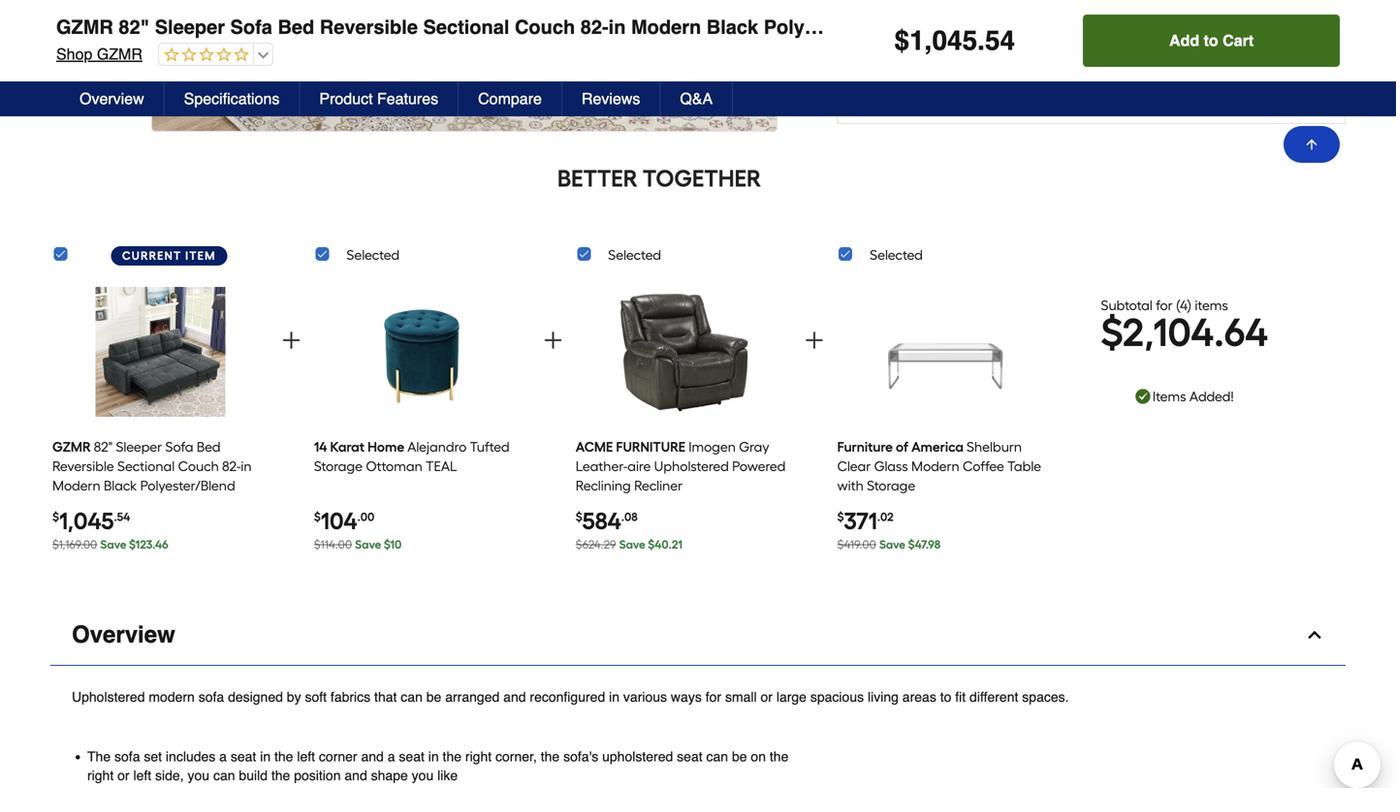Task type: locate. For each thing, give the bounding box(es) containing it.
0 horizontal spatial 1,045
[[59, 507, 114, 535]]

584
[[582, 507, 621, 535]]

2 vertical spatial to
[[940, 689, 952, 705]]

2 selected from the left
[[608, 247, 661, 263]]

1 vertical spatial upholstered
[[72, 689, 145, 705]]

you
[[188, 768, 209, 784], [412, 768, 434, 784]]

or inside the sofa set includes a seat in the left corner and a seat in the right corner, the sofa's upholstered seat can be on the right or left side, you can build the position and shape you like
[[117, 768, 130, 784]]

couch inside 82" sleeper sofa bed reversible sectional couch 82-in modern black polyester/blend reclining sofa
[[178, 458, 219, 475]]

gzmr 82" sleeper sofa bed reversible sectional couch 82-in modern black polyester/blend reclining sofa up the compare 'button'
[[56, 16, 1050, 38]]

areas
[[903, 689, 936, 705]]

soft
[[305, 689, 327, 705]]

sleeper right 5121206
[[155, 16, 225, 38]]

$1,169.00 save $ 123.46
[[52, 538, 168, 552]]

1 vertical spatial to
[[1229, 71, 1240, 86]]

1 # from the left
[[81, 29, 88, 45]]

82" left model
[[119, 16, 149, 38]]

the left corner
[[274, 749, 293, 765]]

sofa up the 54 on the top of page
[[1003, 0, 1045, 23]]

$
[[894, 25, 910, 56], [1101, 309, 1122, 356], [52, 510, 59, 524], [314, 510, 321, 524], [576, 510, 582, 524], [837, 510, 844, 524], [129, 538, 135, 552], [384, 538, 390, 552], [648, 538, 655, 552], [908, 538, 915, 552]]

1 horizontal spatial can
[[401, 689, 423, 705]]

upholstered
[[654, 458, 729, 475], [72, 689, 145, 705]]

right down the
[[87, 768, 114, 784]]

save down .54
[[100, 538, 126, 552]]

0 vertical spatial sofa
[[199, 689, 224, 705]]

2 save from the left
[[355, 538, 381, 552]]

that
[[374, 689, 397, 705]]

1,045 for .54
[[59, 507, 114, 535]]

plus image
[[541, 329, 565, 352], [803, 329, 826, 352]]

14 karat home
[[314, 439, 404, 455]]

1 plus image from the left
[[541, 329, 565, 352]]

371 list item
[[837, 274, 1054, 562]]

shop
[[56, 45, 92, 63], [50, 54, 87, 72]]

modern inside the shelburn clear glass modern coffee table with storage
[[911, 458, 960, 475]]

1 vertical spatial of
[[896, 439, 909, 455]]

2 vertical spatial and
[[345, 768, 367, 784]]

3 save from the left
[[619, 538, 645, 552]]

104 list item
[[314, 274, 530, 562]]

a up shape
[[388, 749, 395, 765]]

2 vertical spatial or
[[117, 768, 130, 784]]

0 vertical spatial to
[[1204, 32, 1219, 49]]

right left corner,
[[465, 749, 492, 765]]

items
[[1195, 297, 1228, 314]]

$1,169.00
[[52, 538, 97, 552]]

0 horizontal spatial plus image
[[541, 329, 565, 352]]

1 vertical spatial 1,045
[[59, 507, 114, 535]]

0 vertical spatial right
[[465, 749, 492, 765]]

1 horizontal spatial selected
[[608, 247, 661, 263]]

sofa
[[225, 0, 267, 23], [1003, 0, 1045, 23], [230, 16, 272, 38], [1008, 16, 1050, 38], [165, 439, 193, 455], [111, 497, 139, 513]]

)
[[1188, 297, 1192, 314]]

add to cart
[[1169, 32, 1254, 49]]

1 horizontal spatial 1,045
[[910, 25, 978, 56]]

5121206
[[88, 29, 141, 45]]

save down .02
[[879, 538, 906, 552]]

specifications
[[184, 90, 280, 108]]

1 vertical spatial right
[[87, 768, 114, 784]]

1 vertical spatial storage
[[867, 478, 916, 494]]

1 horizontal spatial upholstered
[[654, 458, 729, 475]]

bed
[[272, 0, 309, 23], [278, 16, 314, 38], [197, 439, 221, 455]]

0 vertical spatial for
[[1156, 297, 1173, 314]]

can left build
[[213, 768, 235, 784]]

designed
[[228, 689, 283, 705]]

1 vertical spatial can
[[706, 749, 728, 765]]

2 horizontal spatial selected
[[870, 247, 923, 263]]

modern up $ 1,045 .54
[[52, 478, 100, 494]]

1 horizontal spatial left
[[297, 749, 315, 765]]

1 vertical spatial or
[[761, 689, 773, 705]]

items
[[1153, 388, 1186, 405]]

reclining
[[910, 0, 997, 23], [916, 16, 1003, 38], [576, 478, 631, 494], [52, 497, 108, 513]]

arranged
[[445, 689, 500, 705]]

save for 1,045
[[100, 538, 126, 552]]

# right model
[[194, 29, 201, 45]]

1 horizontal spatial plus image
[[803, 329, 826, 352]]

1 you from the left
[[188, 768, 209, 784]]

modern
[[625, 0, 695, 23], [631, 16, 701, 38], [911, 458, 960, 475], [52, 478, 100, 494]]

$114.00 save $ 10
[[314, 538, 402, 552]]

reclining up &
[[916, 16, 1003, 38]]

$624.29 save $ 40.21
[[576, 538, 683, 552]]

3 seat from the left
[[677, 749, 703, 765]]

for right 'ways'
[[706, 689, 721, 705]]

and down corner
[[345, 768, 367, 784]]

left down set
[[133, 768, 151, 784]]

save inside 584 list item
[[619, 538, 645, 552]]

0 horizontal spatial seat
[[231, 749, 256, 765]]

modern down america
[[911, 458, 960, 475]]

0 horizontal spatial can
[[213, 768, 235, 784]]

be left "on"
[[732, 749, 747, 765]]

0 vertical spatial be
[[426, 689, 442, 705]]

save down .00
[[355, 538, 381, 552]]

$ inside $ 1,045 .54
[[52, 510, 59, 524]]

furniture of america shelburn clear glass modern coffee table with storage image
[[881, 279, 1010, 425]]

to right add
[[1204, 32, 1219, 49]]

storage down karat
[[314, 458, 363, 475]]

or left large
[[761, 689, 773, 705]]

2 # from the left
[[194, 29, 201, 45]]

2 horizontal spatial to
[[1229, 71, 1240, 86]]

1 horizontal spatial you
[[412, 768, 434, 784]]

1 horizontal spatial or
[[761, 689, 773, 705]]

2 vertical spatial can
[[213, 768, 235, 784]]

seat up build
[[231, 749, 256, 765]]

$624.29
[[576, 538, 616, 552]]

glass
[[874, 458, 908, 475]]

acme furniture imogen gray leather-aire upholstered powered reclining recliner image
[[619, 279, 749, 425]]

couch
[[509, 0, 569, 23], [515, 16, 575, 38], [178, 458, 219, 475]]

0 vertical spatial of
[[1289, 71, 1300, 86]]

item
[[185, 249, 216, 263]]

1 vertical spatial overview
[[72, 622, 175, 648]]

sleeper up model
[[149, 0, 219, 23]]

polyester/blend inside 82" sleeper sofa bed reversible sectional couch 82-in modern black polyester/blend reclining sofa
[[140, 478, 235, 494]]

build
[[239, 768, 268, 784]]

can left "on"
[[706, 749, 728, 765]]

1 horizontal spatial storage
[[867, 478, 916, 494]]

subtotal
[[1101, 297, 1153, 314]]

or left side,
[[117, 768, 130, 784]]

store
[[1107, 71, 1137, 86]]

upholstered up the
[[72, 689, 145, 705]]

4 save from the left
[[879, 538, 906, 552]]

save inside the 371 "list item"
[[879, 538, 906, 552]]

reclining up $1,169.00
[[52, 497, 108, 513]]

sectional inside 82" sleeper sofa bed reversible sectional couch 82-in modern black polyester/blend reclining sofa
[[117, 458, 175, 475]]

0 horizontal spatial of
[[896, 439, 909, 455]]

seat up shape
[[399, 749, 425, 765]]

1 horizontal spatial be
[[732, 749, 747, 765]]

upholstered down imogen
[[654, 458, 729, 475]]

living
[[868, 689, 899, 705]]

.00
[[357, 510, 375, 524]]

$ inside $ 104 .00
[[314, 510, 321, 524]]

save down .08
[[619, 538, 645, 552]]

$114.00
[[314, 538, 352, 552]]

added!
[[1190, 388, 1234, 405]]

shelburn
[[967, 439, 1022, 455]]

check filled image
[[1135, 389, 1151, 404]]

save inside 104 list item
[[355, 538, 381, 552]]

1 horizontal spatial a
[[388, 749, 395, 765]]

0 vertical spatial 1,045
[[910, 25, 978, 56]]

reclining up the $ 1,045 . 54
[[910, 0, 997, 23]]

1,045 for .
[[910, 25, 978, 56]]

sofa up $1,169.00 save $ 123.46
[[111, 497, 139, 513]]

selected for 584
[[608, 247, 661, 263]]

overview button down 5121206
[[60, 81, 165, 116]]

0 vertical spatial storage
[[314, 458, 363, 475]]

and right arranged
[[503, 689, 526, 705]]

of up glass
[[896, 439, 909, 455]]

of inside the 371 "list item"
[[896, 439, 909, 455]]

0 vertical spatial or
[[1141, 71, 1153, 86]]

various
[[623, 689, 667, 705]]

gzmr 82" sleeper sofa bed reversible sectional couch 82-in modern black polyester/blend reclining sofa image
[[96, 279, 225, 425]]

better together heading
[[50, 163, 1268, 194]]

to left fit at the right bottom of the page
[[940, 689, 952, 705]]

and up shape
[[361, 749, 384, 765]]

2,104
[[1122, 309, 1214, 356]]

storage down glass
[[867, 478, 916, 494]]

$ inside subtotal for ( 4 ) items $ 2,104 .64
[[1101, 309, 1122, 356]]

1 horizontal spatial to
[[1204, 32, 1219, 49]]

1,045
[[910, 25, 978, 56], [59, 507, 114, 535]]

1 vertical spatial sofa
[[114, 749, 140, 765]]

the sofa set includes a seat in the left corner and a seat in the right corner, the sofa's upholstered seat can be on the right or left side, you can build the position and shape you like
[[87, 749, 789, 784]]

sofa's
[[563, 749, 598, 765]]

home
[[368, 439, 404, 455]]

$ 371 .02
[[837, 507, 894, 535]]

the right build
[[271, 768, 290, 784]]

2 horizontal spatial or
[[1141, 71, 1153, 86]]

be
[[426, 689, 442, 705], [732, 749, 747, 765]]

product features
[[319, 90, 438, 108]]

return
[[908, 71, 949, 86]]

0 vertical spatial can
[[401, 689, 423, 705]]

0 vertical spatial left
[[297, 749, 315, 765]]

recliner
[[634, 478, 683, 494]]

1 horizontal spatial seat
[[399, 749, 425, 765]]

be left arranged
[[426, 689, 442, 705]]

unused
[[1014, 71, 1059, 86]]

1 horizontal spatial #
[[194, 29, 201, 45]]

zero stars image
[[159, 47, 249, 64], [153, 54, 243, 72]]

reclining inside imogen gray leather-aire upholstered powered reclining recliner
[[576, 478, 631, 494]]

storage
[[314, 458, 363, 475], [867, 478, 916, 494]]

2 plus image from the left
[[803, 329, 826, 352]]

for left (
[[1156, 297, 1173, 314]]

back
[[1196, 71, 1225, 86]]

0 horizontal spatial or
[[117, 768, 130, 784]]

overview up modern
[[72, 622, 175, 648]]

together
[[643, 164, 761, 193]]

82" inside 82" sleeper sofa bed reversible sectional couch 82-in modern black polyester/blend reclining sofa
[[94, 439, 113, 455]]

(
[[1176, 297, 1180, 314]]

by
[[287, 689, 301, 705]]

on
[[751, 749, 766, 765]]

item
[[50, 29, 77, 45]]

gray
[[739, 439, 769, 455]]

0 horizontal spatial be
[[426, 689, 442, 705]]

82" up 5121206
[[113, 0, 144, 23]]

to
[[1204, 32, 1219, 49], [1229, 71, 1240, 86], [940, 689, 952, 705]]

reclining inside 82" sleeper sofa bed reversible sectional couch 82-in modern black polyester/blend reclining sofa
[[52, 497, 108, 513]]

sofa right gz-
[[230, 16, 272, 38]]

or left ship
[[1141, 71, 1153, 86]]

sofa right modern
[[199, 689, 224, 705]]

gzmr
[[50, 0, 108, 23], [56, 16, 113, 38], [97, 45, 142, 63], [91, 54, 137, 72], [52, 439, 91, 455]]

set
[[144, 749, 162, 765]]

furniture of america
[[837, 439, 964, 455]]

seat right upholstered
[[677, 749, 703, 765]]

1 a from the left
[[219, 749, 227, 765]]

powered
[[732, 458, 786, 475]]

new,
[[983, 71, 1011, 86]]

0 horizontal spatial sofa
[[114, 749, 140, 765]]

leather-
[[576, 458, 628, 475]]

82- inside 82" sleeper sofa bed reversible sectional couch 82-in modern black polyester/blend reclining sofa
[[222, 458, 241, 475]]

overview down 5121206
[[80, 90, 144, 108]]

1 selected from the left
[[347, 247, 400, 263]]

2 horizontal spatial seat
[[677, 749, 703, 765]]

ship
[[1157, 71, 1182, 86]]

of right free
[[1289, 71, 1300, 86]]

0 horizontal spatial storage
[[314, 458, 363, 475]]

specifications button
[[165, 81, 300, 116]]

3 selected from the left
[[870, 247, 923, 263]]

can
[[401, 689, 423, 705], [706, 749, 728, 765], [213, 768, 235, 784]]

you left like
[[412, 768, 434, 784]]

1 seat from the left
[[231, 749, 256, 765]]

0 vertical spatial and
[[503, 689, 526, 705]]

overview button up 'ways'
[[50, 605, 1346, 666]]

modern
[[149, 689, 195, 705]]

save inside 1,045 list item
[[100, 538, 126, 552]]

.02
[[877, 510, 894, 524]]

upholstered inside imogen gray leather-aire upholstered powered reclining recliner
[[654, 458, 729, 475]]

0 horizontal spatial left
[[133, 768, 151, 784]]

0 horizontal spatial you
[[188, 768, 209, 784]]

the up like
[[443, 749, 462, 765]]

sofa up returns
[[1008, 16, 1050, 38]]

82" up $ 1,045 .54
[[94, 439, 113, 455]]

1 vertical spatial for
[[706, 689, 721, 705]]

left up position
[[297, 749, 315, 765]]

a right includes in the left bottom of the page
[[219, 749, 227, 765]]

fit
[[955, 689, 966, 705]]

584 list item
[[576, 274, 792, 562]]

1 horizontal spatial of
[[1289, 71, 1300, 86]]

1 horizontal spatial for
[[1156, 297, 1173, 314]]

in
[[603, 0, 620, 23], [609, 16, 626, 38], [241, 458, 252, 475], [609, 689, 620, 705], [260, 749, 271, 765], [428, 749, 439, 765]]

save for 104
[[355, 538, 381, 552]]

0 vertical spatial upholstered
[[654, 458, 729, 475]]

1,045 inside 1,045 list item
[[59, 507, 114, 535]]

to left us
[[1229, 71, 1240, 86]]

aire
[[628, 458, 651, 475]]

1 save from the left
[[100, 538, 126, 552]]

0 horizontal spatial #
[[81, 29, 88, 45]]

reclining down leather-
[[576, 478, 631, 494]]

$419.00 save $ 47.98
[[837, 538, 941, 552]]

black up .54
[[104, 478, 137, 494]]

can right that
[[401, 689, 423, 705]]

1 vertical spatial be
[[732, 749, 747, 765]]

sofa left set
[[114, 749, 140, 765]]

104
[[321, 507, 357, 535]]

# right item
[[81, 29, 88, 45]]

0 horizontal spatial selected
[[347, 247, 400, 263]]

you down includes in the left bottom of the page
[[188, 768, 209, 784]]

# for gz-
[[194, 29, 201, 45]]

reviews button
[[562, 81, 661, 116]]

0 horizontal spatial for
[[706, 689, 721, 705]]

0 horizontal spatial a
[[219, 749, 227, 765]]

0 horizontal spatial right
[[87, 768, 114, 784]]

sleeper up .54
[[116, 439, 162, 455]]

2 you from the left
[[412, 768, 434, 784]]



Task type: vqa. For each thing, say whether or not it's contained in the screenshot.


Task type: describe. For each thing, give the bounding box(es) containing it.
heart outline image
[[288, 51, 311, 75]]

plus image
[[280, 329, 303, 352]]

acme furniture
[[576, 439, 686, 455]]

be inside the sofa set includes a seat in the left corner and a seat in the right corner, the sofa's upholstered seat can be on the right or left side, you can build the position and shape you like
[[732, 749, 747, 765]]

reversible inside 82" sleeper sofa bed reversible sectional couch 82-in modern black polyester/blend reclining sofa
[[52, 458, 114, 475]]

reconfigured
[[530, 689, 605, 705]]

includes
[[166, 749, 216, 765]]

better
[[557, 164, 638, 193]]

save for 371
[[879, 538, 906, 552]]

plus image for 104
[[541, 329, 565, 352]]

to inside button
[[1204, 32, 1219, 49]]

ways
[[671, 689, 702, 705]]

compare button
[[459, 81, 562, 116]]

free
[[1262, 71, 1285, 86]]

or inside easy & free returns return your new, unused item in-store or ship it back to us free of charge.
[[1141, 71, 1153, 86]]

item
[[1063, 71, 1088, 86]]

ottoman
[[366, 458, 423, 475]]

charge.
[[908, 90, 953, 106]]

q&a
[[680, 90, 713, 108]]

position
[[294, 768, 341, 784]]

0 vertical spatial overview
[[80, 90, 144, 108]]

2 seat from the left
[[399, 749, 425, 765]]

.
[[978, 25, 985, 56]]

with
[[837, 478, 864, 494]]

clear
[[837, 458, 871, 475]]

storage inside the shelburn clear glass modern coffee table with storage
[[867, 478, 916, 494]]

large
[[777, 689, 807, 705]]

1 vertical spatial left
[[133, 768, 151, 784]]

.54
[[114, 510, 130, 524]]

shape
[[371, 768, 408, 784]]

4
[[1180, 297, 1188, 314]]

cart
[[1223, 32, 1254, 49]]

model # gz-w247s00073
[[153, 29, 307, 45]]

in-
[[1092, 71, 1107, 86]]

black inside 82" sleeper sofa bed reversible sectional couch 82-in modern black polyester/blend reclining sofa
[[104, 478, 137, 494]]

save for 584
[[619, 538, 645, 552]]

1 horizontal spatial sofa
[[199, 689, 224, 705]]

furniture
[[837, 439, 893, 455]]

10
[[390, 538, 402, 552]]

gzmr inside 1,045 list item
[[52, 439, 91, 455]]

.08
[[621, 510, 638, 524]]

product
[[319, 90, 373, 108]]

sofa up model # gz-w247s00073 on the left top of page
[[225, 0, 267, 23]]

the left sofa's
[[541, 749, 560, 765]]

different
[[970, 689, 1018, 705]]

sofa inside the sofa set includes a seat in the left corner and a seat in the right corner, the sofa's upholstered seat can be on the right or left side, you can build the position and shape you like
[[114, 749, 140, 765]]

0 horizontal spatial upholstered
[[72, 689, 145, 705]]

gz-
[[201, 29, 225, 45]]

corner
[[319, 749, 357, 765]]

0 vertical spatial overview button
[[60, 81, 165, 116]]

imogen
[[689, 439, 736, 455]]

bed inside 82" sleeper sofa bed reversible sectional couch 82-in modern black polyester/blend reclining sofa
[[197, 439, 221, 455]]

0 horizontal spatial to
[[940, 689, 952, 705]]

karat
[[330, 439, 365, 455]]

modern inside 82" sleeper sofa bed reversible sectional couch 82-in modern black polyester/blend reclining sofa
[[52, 478, 100, 494]]

371
[[844, 507, 877, 535]]

modern up "q&a"
[[631, 16, 701, 38]]

1 vertical spatial overview button
[[50, 605, 1346, 666]]

1 vertical spatial and
[[361, 749, 384, 765]]

shelburn clear glass modern coffee table with storage
[[837, 439, 1041, 494]]

current
[[122, 249, 182, 263]]

like
[[437, 768, 458, 784]]

$419.00
[[837, 538, 876, 552]]

black up item number 5 1 2 1 2 0 6 and model number g z - w 2 4 7 s 0 0 0 7 3 element
[[701, 0, 753, 23]]

&
[[943, 51, 953, 67]]

modern up item number 5 1 2 1 2 0 6 and model number g z - w 2 4 7 s 0 0 0 7 3 element
[[625, 0, 695, 23]]

better together
[[557, 164, 761, 193]]

1,045 list item
[[52, 274, 269, 562]]

alejandro tufted storage ottoman teal
[[314, 439, 510, 475]]

imogen gray leather-aire upholstered powered reclining recliner
[[576, 439, 786, 494]]

upholstered
[[602, 749, 673, 765]]

easy & free returns return your new, unused item in-store or ship it back to us free of charge.
[[908, 51, 1300, 106]]

sofa down gzmr 82" sleeper sofa bed reversible sectional couch 82-in modern black polyester/blend reclining sofa image
[[165, 439, 193, 455]]

spacious
[[810, 689, 864, 705]]

$ inside $ 584 .08
[[576, 510, 582, 524]]

free
[[957, 51, 986, 67]]

teal
[[426, 458, 457, 475]]

in inside 82" sleeper sofa bed reversible sectional couch 82-in modern black polyester/blend reclining sofa
[[241, 458, 252, 475]]

$ 584 .08
[[576, 507, 638, 535]]

arrow up image
[[1304, 137, 1320, 152]]

plus image for 584
[[803, 329, 826, 352]]

gzmr 82" sleeper sofa bed reversible sectional couch 82-in modern black polyester/blend reclining sofa up compare
[[50, 0, 1045, 23]]

q&a button
[[661, 81, 733, 116]]

item number 5 1 2 1 2 0 6 and model number g z - w 2 4 7 s 0 0 0 7 3 element
[[50, 27, 1346, 47]]

alejandro
[[407, 439, 467, 455]]

acme
[[576, 439, 613, 455]]

returns
[[989, 51, 1041, 67]]

.64
[[1214, 309, 1268, 356]]

america
[[912, 439, 964, 455]]

the
[[87, 749, 111, 765]]

fabrics
[[331, 689, 371, 705]]

black up "q&a"
[[707, 16, 758, 38]]

item # 5121206
[[50, 29, 141, 45]]

2 horizontal spatial can
[[706, 749, 728, 765]]

furniture
[[616, 439, 686, 455]]

# for 5121206
[[81, 29, 88, 45]]

14 karat home alejandro tufted storage ottoman teal image
[[357, 279, 487, 425]]

selected for 104
[[347, 247, 400, 263]]

tufted
[[470, 439, 510, 455]]

$ inside $ 371 .02
[[837, 510, 844, 524]]

easy
[[908, 51, 940, 67]]

reviews
[[582, 90, 640, 108]]

sleeper inside 82" sleeper sofa bed reversible sectional couch 82-in modern black polyester/blend reclining sofa
[[116, 439, 162, 455]]

54
[[985, 25, 1015, 56]]

for inside subtotal for ( 4 ) items $ 2,104 .64
[[1156, 297, 1173, 314]]

features
[[377, 90, 438, 108]]

chevron up image
[[1305, 625, 1325, 645]]

gzmr  #gz-w247s00073 image
[[152, 0, 777, 131]]

add to cart button
[[1083, 15, 1340, 67]]

1 horizontal spatial right
[[465, 749, 492, 765]]

corner,
[[495, 749, 537, 765]]

selected for 371
[[870, 247, 923, 263]]

of inside easy & free returns return your new, unused item in-store or ship it back to us free of charge.
[[1289, 71, 1300, 86]]

small
[[725, 689, 757, 705]]

to inside easy & free returns return your new, unused item in-store or ship it back to us free of charge.
[[1229, 71, 1240, 86]]

storage inside alejandro tufted storage ottoman teal
[[314, 458, 363, 475]]

the right "on"
[[770, 749, 789, 765]]

compare
[[478, 90, 542, 108]]

subtotal for ( 4 ) items $ 2,104 .64
[[1101, 297, 1268, 356]]

2 a from the left
[[388, 749, 395, 765]]

add
[[1169, 32, 1200, 49]]



